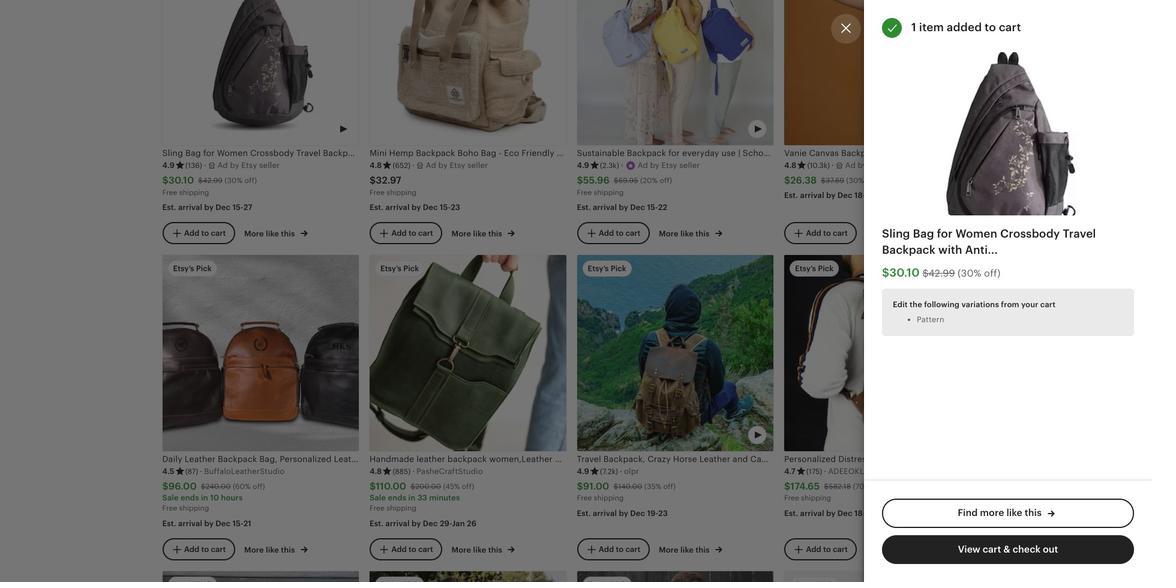 Task type: locate. For each thing, give the bounding box(es) containing it.
cart for (175)
[[833, 545, 848, 554]]

by down 33
[[412, 519, 421, 528]]

for
[[938, 228, 953, 240]]

pick for 174.65
[[819, 264, 834, 273]]

2 ends from the left
[[388, 494, 407, 503]]

ends inside $ 96.00 $ 240.00 (60% off) sale ends in 10 hours free shipping
[[181, 494, 199, 503]]

22
[[866, 191, 875, 200], [658, 203, 668, 212]]

(30% inside $ 26.38 $ 37.69 (30% off) est. arrival by dec 18-22
[[847, 176, 865, 185]]

add to cart button down $ 26.38 $ 37.69 (30% off) est. arrival by dec 18-22
[[785, 222, 857, 244]]

off) up 27
[[245, 176, 257, 185]]

2 etsy's pick from the left
[[381, 264, 419, 273]]

1 horizontal spatial 23
[[659, 509, 668, 518]]

off) for 91.00
[[664, 483, 676, 491]]

$ down 4.7
[[785, 481, 791, 492]]

variations
[[962, 300, 1000, 309]]

add to cart button down est. arrival by dec 15-27
[[162, 222, 235, 244]]

1 horizontal spatial 22
[[866, 191, 875, 200]]

free down 91.00
[[577, 494, 592, 503]]

dec for 32.97
[[423, 203, 438, 212]]

est. down 110.00
[[370, 519, 384, 528]]

to for 30.10
[[201, 229, 209, 238]]

$ 96.00 $ 240.00 (60% off) sale ends in 10 hours free shipping
[[162, 481, 265, 513]]

shipping down 30.10
[[179, 188, 209, 197]]

· for 32.97
[[412, 161, 415, 170]]

etsy's pick
[[173, 264, 212, 273], [381, 264, 419, 273], [588, 264, 627, 273], [796, 264, 834, 273]]

18-
[[855, 191, 866, 200], [855, 509, 866, 518]]

shipping inside $ 91.00 $ 140.00 (35% off) free shipping
[[594, 494, 624, 503]]

sling bag for women crossbody travel backpack with anti... image
[[883, 52, 1135, 216]]

sustainable backpack for everyday use | school backpack with laptop compartment | college backpack | backpacks for school | backpacks image
[[577, 0, 774, 146]]

add to cart for 55.96
[[599, 229, 641, 238]]

to for 110.00
[[409, 545, 417, 554]]

4.9 for 30.10
[[162, 161, 175, 170]]

19-
[[648, 509, 659, 518]]

arrival for 55.96
[[593, 203, 617, 212]]

dec inside $ 26.38 $ 37.69 (30% off) est. arrival by dec 18-22
[[838, 191, 853, 200]]

off) right (20%
[[660, 176, 673, 185]]

·
[[204, 161, 206, 170], [412, 161, 415, 170], [621, 161, 624, 170], [832, 161, 835, 170], [200, 467, 202, 476], [413, 467, 415, 476], [620, 467, 623, 476], [825, 467, 827, 476]]

0 horizontal spatial ends
[[181, 494, 199, 503]]

4.9 down unisex
[[577, 161, 590, 170]]

(30% right 37.69
[[847, 176, 865, 185]]

sling bag for women crossbody travel backpack with anti...
[[883, 228, 1097, 256]]

arrival down 26.38
[[801, 191, 825, 200]]

(30% down 'anti...'
[[958, 268, 982, 279]]

4.9 for 91.00
[[577, 467, 590, 476]]

sale for 110.00
[[370, 494, 386, 503]]

by
[[827, 191, 836, 200], [204, 203, 214, 212], [412, 203, 421, 212], [619, 203, 629, 212], [619, 509, 629, 518], [827, 509, 836, 518], [204, 519, 214, 528], [412, 519, 421, 528]]

arrival down the 55.96
[[593, 203, 617, 212]]

4.9
[[162, 161, 175, 170], [577, 161, 590, 170], [577, 467, 590, 476]]

2 pick from the left
[[404, 264, 419, 273]]

bag
[[481, 149, 497, 158], [914, 228, 935, 240]]

0 vertical spatial backpack
[[416, 149, 456, 158]]

sale
[[162, 494, 179, 503], [370, 494, 386, 503]]

backpack down sling
[[883, 244, 936, 256]]

32.97
[[376, 175, 402, 186]]

shipping
[[179, 188, 209, 197], [387, 188, 417, 197], [594, 188, 624, 197], [594, 494, 624, 503], [802, 494, 832, 503], [179, 505, 209, 513], [387, 505, 417, 513]]

4.8 down mini
[[370, 161, 382, 170]]

3 etsy's from the left
[[588, 264, 609, 273]]

1 18- from the top
[[855, 191, 866, 200]]

0 horizontal spatial (30%
[[225, 176, 243, 185]]

dec for 174.65
[[838, 509, 853, 518]]

cart down est. arrival by dec 15-22
[[626, 229, 641, 238]]

by for 174.65
[[827, 509, 836, 518]]

$ 110.00 $ 200.00 (45% off) sale ends in 33 minutes free shipping
[[370, 481, 475, 513]]

(30% right '42.99'
[[225, 176, 243, 185]]

cart down est. arrival by dec 15-27
[[211, 229, 226, 238]]

$ 55.96 $ 69.95 (20% off) free shipping
[[577, 175, 673, 197]]

15- for 96.00
[[233, 519, 244, 528]]

200.00
[[416, 483, 441, 491]]

· right "(885)"
[[413, 467, 415, 476]]

this
[[1025, 507, 1042, 519]]

4.7
[[785, 467, 796, 476]]

2 horizontal spatial (30%
[[958, 268, 982, 279]]

backpack
[[416, 149, 456, 158], [883, 244, 936, 256]]

0 vertical spatial 18-
[[855, 191, 866, 200]]

cart for (2.3k)
[[626, 229, 641, 238]]

4 etsy's pick from the left
[[796, 264, 834, 273]]

by inside $ 26.38 $ 37.69 (30% off) est. arrival by dec 18-22
[[827, 191, 836, 200]]

add to cart for 174.65
[[807, 545, 848, 554]]

off) right (70%
[[873, 483, 885, 491]]

off) inside $ 96.00 $ 240.00 (60% off) sale ends in 10 hours free shipping
[[253, 483, 265, 491]]

add for 96.00
[[184, 545, 200, 554]]

bag left - at the top
[[481, 149, 497, 158]]

· right (87)
[[200, 467, 202, 476]]

23 down boho at top
[[451, 203, 461, 212]]

off) down 'anti...'
[[985, 268, 1001, 279]]

find more like this link
[[883, 499, 1135, 528]]

off) right 37.69
[[867, 176, 879, 185]]

4 etsy's from the left
[[796, 264, 817, 273]]

add to cart button down est. arrival by dec 29-jan 26 at bottom
[[370, 539, 442, 561]]

91.00
[[583, 481, 610, 492]]

· right (136)
[[204, 161, 206, 170]]

0 horizontal spatial sale
[[162, 494, 179, 503]]

free down 96.00
[[162, 505, 177, 513]]

(30% inside $ 30.10 $ 42.99 (30% off) free shipping
[[225, 176, 243, 185]]

$ 26.38 $ 37.69 (30% off) est. arrival by dec 18-22
[[785, 175, 879, 200]]

add for 110.00
[[392, 545, 407, 554]]

est.
[[785, 191, 799, 200], [162, 203, 176, 212], [370, 203, 384, 212], [577, 203, 591, 212], [577, 509, 591, 518], [785, 509, 799, 518], [162, 519, 176, 528], [370, 519, 384, 528]]

4.8 up 110.00
[[370, 467, 382, 476]]

2 in from the left
[[409, 494, 416, 503]]

free down 32.97
[[370, 188, 385, 197]]

ends inside $ 110.00 $ 200.00 (45% off) sale ends in 33 minutes free shipping
[[388, 494, 407, 503]]

crossbody
[[1001, 228, 1061, 240]]

· right (2.3k)
[[621, 161, 624, 170]]

add to cart button down est. arrival by dec 15-23
[[370, 222, 442, 244]]

0 horizontal spatial backpack
[[416, 149, 456, 158]]

23 for 174.65
[[866, 509, 876, 518]]

shipping up est. arrival by dec 15-21
[[179, 505, 209, 513]]

cart down est. arrival by dec 15-21
[[211, 545, 226, 554]]

etsy's pick for 96.00
[[173, 264, 212, 273]]

off) right '(60%'
[[253, 483, 265, 491]]

1 in from the left
[[201, 494, 208, 503]]

in for 96.00
[[201, 494, 208, 503]]

96.00
[[169, 481, 197, 492]]

in left 10
[[201, 494, 208, 503]]

est. down 96.00
[[162, 519, 176, 528]]

0 horizontal spatial 23
[[451, 203, 461, 212]]

1 vertical spatial backpack
[[883, 244, 936, 256]]

arrival down 91.00
[[593, 509, 617, 518]]

off) inside $ 110.00 $ 200.00 (45% off) sale ends in 33 minutes free shipping
[[462, 483, 475, 491]]

$42.99
[[923, 268, 956, 279]]

arrival for 96.00
[[178, 519, 202, 528]]

shipping down the 55.96
[[594, 188, 624, 197]]

add for 91.00
[[599, 545, 614, 554]]

free inside $ 30.10 $ 42.99 (30% off) free shipping
[[162, 188, 177, 197]]

21
[[244, 519, 252, 528]]

free inside $ 96.00 $ 240.00 (60% off) sale ends in 10 hours free shipping
[[162, 505, 177, 513]]

23 down (35% on the bottom
[[659, 509, 668, 518]]

add down est. arrival by dec 15-21
[[184, 545, 200, 554]]

leather backpack men / women | leather rucksack | laptop backpack | minimalist backpack image
[[577, 571, 774, 582]]

add to cart button for 91.00
[[577, 539, 650, 561]]

3 pick from the left
[[611, 264, 627, 273]]

10
[[210, 494, 219, 503]]

to for 174.65
[[824, 545, 831, 554]]

find
[[958, 507, 978, 519]]

in inside $ 110.00 $ 200.00 (45% off) sale ends in 33 minutes free shipping
[[409, 494, 416, 503]]

69.95
[[619, 176, 639, 185]]

etsy's pick for 174.65
[[796, 264, 834, 273]]

arrival down $ 96.00 $ 240.00 (60% off) sale ends in 10 hours free shipping
[[178, 519, 202, 528]]

in inside $ 96.00 $ 240.00 (60% off) sale ends in 10 hours free shipping
[[201, 494, 208, 503]]

off) for 30.10
[[245, 176, 257, 185]]

shipping inside "$ 32.97 free shipping"
[[387, 188, 417, 197]]

add to cart down est. arrival by dec 15-27
[[184, 229, 226, 238]]

view
[[959, 544, 981, 555]]

free down the 55.96
[[577, 188, 592, 197]]

1 pick from the left
[[196, 264, 212, 273]]

add to cart for 96.00
[[184, 545, 226, 554]]

add to cart down est. arrival by dec 19-23
[[599, 545, 641, 554]]

off) for 26.38
[[867, 176, 879, 185]]

add down est. arrival by dec 15-27
[[184, 229, 200, 238]]

240.00
[[206, 483, 231, 491]]

2 horizontal spatial 23
[[866, 509, 876, 518]]

by down 10
[[204, 519, 214, 528]]

4.8 for 110.00
[[370, 467, 382, 476]]

add to cart button down est. arrival by dec 15-22
[[577, 222, 650, 244]]

off) inside $ 91.00 $ 140.00 (35% off) free shipping
[[664, 483, 676, 491]]

to down est. arrival by dec 19-23
[[616, 545, 624, 554]]

edit
[[893, 300, 908, 309]]

off) right (45% on the bottom of the page
[[462, 483, 475, 491]]

by down "$ 32.97 free shipping"
[[412, 203, 421, 212]]

1 horizontal spatial (30%
[[847, 176, 865, 185]]

to down est. arrival by dec 15-27
[[201, 229, 209, 238]]

daily leather backpack bag, personalized leather backpack, travel backpack rucksack ,leather backpack for laptop image
[[162, 255, 359, 452]]

shipping inside $ 30.10 $ 42.99 (30% off) free shipping
[[179, 188, 209, 197]]

add to cart down est. arrival by dec 15-22
[[599, 229, 641, 238]]

$ right 110.00
[[411, 483, 416, 491]]

2 18- from the top
[[855, 509, 866, 518]]

cart for (7.2k)
[[626, 545, 641, 554]]

4 pick from the left
[[819, 264, 834, 273]]

$ down mini
[[370, 175, 376, 186]]

est. inside $ 26.38 $ 37.69 (30% off) est. arrival by dec 18-22
[[785, 191, 799, 200]]

1 horizontal spatial sale
[[370, 494, 386, 503]]

from
[[1002, 300, 1020, 309]]

free inside $ 55.96 $ 69.95 (20% off) free shipping
[[577, 188, 592, 197]]

add to cart down $ 26.38 $ 37.69 (30% off) est. arrival by dec 18-22
[[807, 229, 848, 238]]

1 horizontal spatial bag
[[914, 228, 935, 240]]

add to cart
[[184, 229, 226, 238], [392, 229, 433, 238], [599, 229, 641, 238], [807, 229, 848, 238], [184, 545, 226, 554], [392, 545, 433, 554], [599, 545, 641, 554], [807, 545, 848, 554]]

off) inside $ 174.65 $ 582.18 (70% off) free shipping
[[873, 483, 885, 491]]

off) inside $ 26.38 $ 37.69 (30% off) est. arrival by dec 18-22
[[867, 176, 879, 185]]

to down est. arrival by dec 15-21
[[201, 545, 209, 554]]

add to cart button for 110.00
[[370, 539, 442, 561]]

add down est. arrival by dec 29-jan 26 at bottom
[[392, 545, 407, 554]]

0 horizontal spatial bag
[[481, 149, 497, 158]]

ends for 96.00
[[181, 494, 199, 503]]

sale down 96.00
[[162, 494, 179, 503]]

(60%
[[233, 483, 251, 491]]

0 horizontal spatial in
[[201, 494, 208, 503]]

$ up est. arrival by dec 19-23
[[577, 481, 583, 492]]

the
[[910, 300, 923, 309]]

add down est. arrival by dec 19-23
[[599, 545, 614, 554]]

arrival down 30.10
[[178, 203, 202, 212]]

&
[[1004, 544, 1011, 555]]

1 etsy's pick from the left
[[173, 264, 212, 273]]

1 horizontal spatial backpack
[[883, 244, 936, 256]]

1 sale from the left
[[162, 494, 179, 503]]

(30% for 30.10
[[225, 176, 243, 185]]

in left 33
[[409, 494, 416, 503]]

2 sale from the left
[[370, 494, 386, 503]]

in for 110.00
[[409, 494, 416, 503]]

off) for 55.96
[[660, 176, 673, 185]]

to
[[985, 21, 997, 34], [201, 229, 209, 238], [409, 229, 417, 238], [616, 229, 624, 238], [824, 229, 831, 238], [201, 545, 209, 554], [409, 545, 417, 554], [616, 545, 624, 554], [824, 545, 831, 554]]

dec
[[838, 191, 853, 200], [216, 203, 231, 212], [423, 203, 438, 212], [631, 203, 646, 212], [631, 509, 646, 518], [838, 509, 853, 518], [216, 519, 231, 528], [423, 519, 438, 528]]

hemp
[[389, 149, 414, 158]]

add
[[184, 229, 200, 238], [392, 229, 407, 238], [599, 229, 614, 238], [807, 229, 822, 238], [184, 545, 200, 554], [392, 545, 407, 554], [599, 545, 614, 554], [807, 545, 822, 554]]

backpack inside sling bag for women crossbody travel backpack with anti...
[[883, 244, 936, 256]]

cart down est. arrival by dec 18-23
[[833, 545, 848, 554]]

ends for 110.00
[[388, 494, 407, 503]]

add to cart button for 30.10
[[162, 222, 235, 244]]

cart
[[1000, 21, 1022, 34], [211, 229, 226, 238], [418, 229, 433, 238], [626, 229, 641, 238], [833, 229, 848, 238], [1041, 300, 1056, 309], [983, 544, 1002, 555], [211, 545, 226, 554], [418, 545, 433, 554], [626, 545, 641, 554], [833, 545, 848, 554]]

(20%
[[641, 176, 658, 185]]

· right (10.3k)
[[832, 161, 835, 170]]

add down est. arrival by dec 15-23
[[392, 229, 407, 238]]

in
[[201, 494, 208, 503], [409, 494, 416, 503]]

est. down 174.65
[[785, 509, 799, 518]]

off) inside $ 30.10 $ 42.99 (30% off) free shipping
[[245, 176, 257, 185]]

ends
[[181, 494, 199, 503], [388, 494, 407, 503]]

pick for 96.00
[[196, 264, 212, 273]]

by down $ 55.96 $ 69.95 (20% off) free shipping
[[619, 203, 629, 212]]

1 horizontal spatial ends
[[388, 494, 407, 503]]

(30%
[[225, 176, 243, 185], [847, 176, 865, 185], [958, 268, 982, 279]]

cart down $ 26.38 $ 37.69 (30% off) est. arrival by dec 18-22
[[833, 229, 848, 238]]

ends down 110.00
[[388, 494, 407, 503]]

to down est. arrival by dec 15-22
[[616, 229, 624, 238]]

arrival down $ 110.00 $ 200.00 (45% off) sale ends in 33 minutes free shipping at left
[[386, 519, 410, 528]]

shipping inside $ 55.96 $ 69.95 (20% off) free shipping
[[594, 188, 624, 197]]

cart down est. arrival by dec 19-23
[[626, 545, 641, 554]]

1 vertical spatial bag
[[914, 228, 935, 240]]

sale inside $ 96.00 $ 240.00 (60% off) sale ends in 10 hours free shipping
[[162, 494, 179, 503]]

cart right your
[[1041, 300, 1056, 309]]

est. for 96.00
[[162, 519, 176, 528]]

$30.10 $42.99 (30% off)
[[883, 267, 1001, 279]]

1 ends from the left
[[181, 494, 199, 503]]

sale down 110.00
[[370, 494, 386, 503]]

2 etsy's from the left
[[381, 264, 402, 273]]

· right (652)
[[412, 161, 415, 170]]

shipping inside $ 174.65 $ 582.18 (70% off) free shipping
[[802, 494, 832, 503]]

add to cart button
[[162, 222, 235, 244], [370, 222, 442, 244], [577, 222, 650, 244], [785, 222, 857, 244], [162, 539, 235, 561], [370, 539, 442, 561], [577, 539, 650, 561], [785, 539, 857, 561]]

0 vertical spatial bag
[[481, 149, 497, 158]]

est. for 174.65
[[785, 509, 799, 518]]

shipping down 91.00
[[594, 494, 624, 503]]

mini hemp backpack boho bag - eco friendly unisex durable image
[[370, 0, 567, 146]]

$ down (2.3k)
[[614, 176, 619, 185]]

pattern
[[917, 315, 945, 324]]

cart left &
[[983, 544, 1002, 555]]

by for 96.00
[[204, 519, 214, 528]]

15- for 32.97
[[440, 203, 451, 212]]

1 vertical spatial 18-
[[855, 509, 866, 518]]

0 horizontal spatial 22
[[658, 203, 668, 212]]

cart for (885)
[[418, 545, 433, 554]]

arrival down 174.65
[[801, 509, 825, 518]]

$ down (7.2k)
[[614, 483, 619, 491]]

· right (7.2k)
[[620, 467, 623, 476]]

arrival for 110.00
[[386, 519, 410, 528]]

$
[[162, 175, 169, 186], [370, 175, 376, 186], [577, 175, 584, 186], [785, 175, 791, 186], [198, 176, 203, 185], [614, 176, 619, 185], [822, 176, 826, 185], [162, 481, 169, 492], [370, 481, 376, 492], [577, 481, 583, 492], [785, 481, 791, 492], [201, 483, 206, 491], [411, 483, 416, 491], [614, 483, 619, 491], [825, 483, 829, 491]]

3 etsy's pick from the left
[[588, 264, 627, 273]]

by down $ 30.10 $ 42.99 (30% off) free shipping
[[204, 203, 214, 212]]

sale inside $ 110.00 $ 200.00 (45% off) sale ends in 33 minutes free shipping
[[370, 494, 386, 503]]

1 etsy's from the left
[[173, 264, 194, 273]]

add to cart for 30.10
[[184, 229, 226, 238]]

add to cart down est. arrival by dec 15-23
[[392, 229, 433, 238]]

dec for 96.00
[[216, 519, 231, 528]]

23
[[451, 203, 461, 212], [659, 509, 668, 518], [866, 509, 876, 518]]

add for 30.10
[[184, 229, 200, 238]]

by down $ 174.65 $ 582.18 (70% off) free shipping
[[827, 509, 836, 518]]

to down est. arrival by dec 18-23
[[824, 545, 831, 554]]

off) inside $ 55.96 $ 69.95 (20% off) free shipping
[[660, 176, 673, 185]]

est. for 32.97
[[370, 203, 384, 212]]

add to cart down est. arrival by dec 18-23
[[807, 545, 848, 554]]

off)
[[245, 176, 257, 185], [660, 176, 673, 185], [867, 176, 879, 185], [985, 268, 1001, 279], [253, 483, 265, 491], [462, 483, 475, 491], [664, 483, 676, 491], [873, 483, 885, 491]]

cart for (652)
[[418, 229, 433, 238]]

travel
[[1064, 228, 1097, 240]]

to down est. arrival by dec 29-jan 26 at bottom
[[409, 545, 417, 554]]

1 horizontal spatial in
[[409, 494, 416, 503]]

cart down est. arrival by dec 15-23
[[418, 229, 433, 238]]

110.00
[[376, 481, 407, 492]]

etsy's for 174.65
[[796, 264, 817, 273]]

add down est. arrival by dec 18-23
[[807, 545, 822, 554]]

by down 37.69
[[827, 191, 836, 200]]

4.8 for 32.97
[[370, 161, 382, 170]]

0 vertical spatial 22
[[866, 191, 875, 200]]

add to cart button down est. arrival by dec 19-23
[[577, 539, 650, 561]]



Task type: vqa. For each thing, say whether or not it's contained in the screenshot.
shipping inside the "$ 96.00 $ 240.00 (60% off) sale ends in 10 hours free shipping"
yes



Task type: describe. For each thing, give the bounding box(es) containing it.
item added to cart. dialog
[[0, 0, 1153, 582]]

$ inside "$ 32.97 free shipping"
[[370, 175, 376, 186]]

29-
[[440, 519, 452, 528]]

personalized leather laptop backpack, computer black genuine leather carrier, back pack leather laptop unisex traveling bag image
[[162, 571, 359, 582]]

view cart & check out link
[[883, 536, 1135, 564]]

etsy's pick for 110.00
[[381, 264, 419, 273]]

(885)
[[393, 468, 411, 476]]

15- for 30.10
[[233, 203, 244, 212]]

$ 30.10 $ 42.99 (30% off) free shipping
[[162, 175, 257, 197]]

to down $ 26.38 $ 37.69 (30% off) est. arrival by dec 18-22
[[824, 229, 831, 238]]

42.99
[[203, 176, 223, 185]]

eco
[[504, 149, 520, 158]]

55.96
[[584, 175, 610, 186]]

$ right 174.65
[[825, 483, 829, 491]]

add to cart for 91.00
[[599, 545, 641, 554]]

following
[[925, 300, 960, 309]]

est. arrival by dec 15-21
[[162, 519, 252, 528]]

$ left 37.69
[[785, 175, 791, 186]]

(652)
[[393, 161, 411, 170]]

15- for 55.96
[[648, 203, 658, 212]]

(7.2k)
[[600, 468, 618, 476]]

$ right 96.00
[[201, 483, 206, 491]]

off) for 110.00
[[462, 483, 475, 491]]

$ left 200.00
[[370, 481, 376, 492]]

mini
[[370, 149, 387, 158]]

dec for 110.00
[[423, 519, 438, 528]]

add for 32.97
[[392, 229, 407, 238]]

view cart & check out
[[959, 544, 1059, 555]]

(2.3k)
[[600, 161, 620, 170]]

dec for 55.96
[[631, 203, 646, 212]]

23 for 32.97
[[451, 203, 461, 212]]

by for 30.10
[[204, 203, 214, 212]]

est. for 110.00
[[370, 519, 384, 528]]

$ down 4.5
[[162, 481, 169, 492]]

to for 91.00
[[616, 545, 624, 554]]

(10.3k)
[[808, 161, 830, 170]]

off) for 174.65
[[873, 483, 885, 491]]

cart right the added
[[1000, 21, 1022, 34]]

(45%
[[443, 483, 460, 491]]

add to cart button for 55.96
[[577, 222, 650, 244]]

$ down unisex
[[577, 175, 584, 186]]

(30% for 26.38
[[847, 176, 865, 185]]

out
[[1044, 544, 1059, 555]]

cart inside edit the following variations from your cart pattern
[[1041, 300, 1056, 309]]

minutes
[[430, 494, 460, 503]]

by for 32.97
[[412, 203, 421, 212]]

23 for 91.00
[[659, 509, 668, 518]]

582.18
[[829, 483, 852, 491]]

27
[[244, 203, 253, 212]]

· for 96.00
[[200, 467, 202, 476]]

cart for (10.3k)
[[833, 229, 848, 238]]

bag inside sling bag for women crossbody travel backpack with anti...
[[914, 228, 935, 240]]

arrival for 30.10
[[178, 203, 202, 212]]

-
[[499, 149, 502, 158]]

arrival inside $ 26.38 $ 37.69 (30% off) est. arrival by dec 18-22
[[801, 191, 825, 200]]

add for 55.96
[[599, 229, 614, 238]]

dec for 91.00
[[631, 509, 646, 518]]

4.8 up 26.38
[[785, 161, 797, 170]]

arrival for 174.65
[[801, 509, 825, 518]]

etsy's for 96.00
[[173, 264, 194, 273]]

33
[[418, 494, 428, 503]]

add to cart for 110.00
[[392, 545, 433, 554]]

$30.10
[[883, 267, 920, 279]]

est. for 91.00
[[577, 509, 591, 518]]

cart for (87)
[[211, 545, 226, 554]]

free inside $ 110.00 $ 200.00 (45% off) sale ends in 33 minutes free shipping
[[370, 505, 385, 513]]

anti...
[[966, 244, 999, 256]]

$ 174.65 $ 582.18 (70% off) free shipping
[[785, 481, 885, 503]]

sling
[[883, 228, 911, 240]]

1 item added to cart
[[912, 21, 1022, 34]]

22 inside $ 26.38 $ 37.69 (30% off) est. arrival by dec 18-22
[[866, 191, 875, 200]]

jan
[[452, 519, 465, 528]]

(175)
[[807, 468, 823, 476]]

· for 91.00
[[620, 467, 623, 476]]

pick for 110.00
[[404, 264, 419, 273]]

sling bag for women crossbody travel backpack with anti... link
[[883, 226, 1135, 258]]

sling bag for women crossbody travel backpack with anti theft pocket | one strap tablet backpack floral pattern chest bag with bottle holder image
[[162, 0, 359, 146]]

1
[[912, 21, 917, 34]]

free inside "$ 32.97 free shipping"
[[370, 188, 385, 197]]

4.5
[[162, 467, 175, 476]]

est. arrival by dec 18-23
[[785, 509, 876, 518]]

find more like this
[[958, 507, 1045, 519]]

(30% inside $30.10 $42.99 (30% off)
[[958, 268, 982, 279]]

est. for 55.96
[[577, 203, 591, 212]]

etsy's for 110.00
[[381, 264, 402, 273]]

$ left '42.99'
[[162, 175, 169, 186]]

with
[[939, 244, 963, 256]]

30.10
[[169, 175, 194, 186]]

$ 91.00 $ 140.00 (35% off) free shipping
[[577, 481, 676, 503]]

to for 32.97
[[409, 229, 417, 238]]

(136)
[[186, 161, 202, 170]]

37.69
[[826, 176, 845, 185]]

more
[[981, 507, 1005, 519]]

edit the following variations from your cart pattern
[[893, 300, 1056, 324]]

18- inside $ 26.38 $ 37.69 (30% off) est. arrival by dec 18-22
[[855, 191, 866, 200]]

by for 55.96
[[619, 203, 629, 212]]

by for 110.00
[[412, 519, 421, 528]]

women
[[956, 228, 998, 240]]

· for 30.10
[[204, 161, 206, 170]]

est. for 30.10
[[162, 203, 176, 212]]

add down $ 26.38 $ 37.69 (30% off) est. arrival by dec 18-22
[[807, 229, 822, 238]]

dec for 30.10
[[216, 203, 231, 212]]

140.00
[[619, 483, 643, 491]]

est. arrival by dec 15-22
[[577, 203, 668, 212]]

durable
[[587, 149, 618, 158]]

mini hemp backpack boho bag - eco friendly unisex durable
[[370, 149, 618, 158]]

add for 174.65
[[807, 545, 822, 554]]

free inside $ 174.65 $ 582.18 (70% off) free shipping
[[785, 494, 800, 503]]

· for 55.96
[[621, 161, 624, 170]]

shipping inside $ 96.00 $ 240.00 (60% off) sale ends in 10 hours free shipping
[[179, 505, 209, 513]]

to for 55.96
[[616, 229, 624, 238]]

add to cart for 32.97
[[392, 229, 433, 238]]

added
[[947, 21, 983, 34]]

est. arrival by dec 29-jan 26
[[370, 519, 477, 528]]

vintage vegan leather flap 3 way convertible backpack for women simple lady handbag classic retro casual daypack (brown/black/green/red) image
[[370, 571, 567, 582]]

$ down (10.3k)
[[822, 176, 826, 185]]

to inside dialog
[[985, 21, 997, 34]]

boho
[[458, 149, 479, 158]]

travel backpack, crazy horse leather and canvas backpack, personalized christmas gift, unisex rucksack, backpack for men, woman backpack image
[[577, 255, 774, 452]]

item
[[920, 21, 945, 34]]

add to cart button for 174.65
[[785, 539, 857, 561]]

· for 110.00
[[413, 467, 415, 476]]

the modern day briefcase image
[[785, 571, 981, 582]]

sale for 96.00
[[162, 494, 179, 503]]

vanie canvas backpack, mini backpack for women, teens gift, birthday gift, christmas gifts, weekend backpack, gift for her, anniversary gift image
[[785, 0, 981, 146]]

26.38
[[791, 175, 817, 186]]

add to cart button for 96.00
[[162, 539, 235, 561]]

unisex
[[557, 149, 584, 158]]

1 vertical spatial 22
[[658, 203, 668, 212]]

off) for 96.00
[[253, 483, 265, 491]]

26
[[467, 519, 477, 528]]

· for 174.65
[[825, 467, 827, 476]]

arrival for 91.00
[[593, 509, 617, 518]]

your
[[1022, 300, 1039, 309]]

est. arrival by dec 19-23
[[577, 509, 668, 518]]

(70%
[[854, 483, 871, 491]]

free inside $ 91.00 $ 140.00 (35% off) free shipping
[[577, 494, 592, 503]]

add to cart button for 32.97
[[370, 222, 442, 244]]

$ 32.97 free shipping
[[370, 175, 417, 197]]

174.65
[[791, 481, 820, 492]]

handmade leather backpack women,leather backpack woman,laptop backpack,mini backpack purse,school backpack,city backpack,leather bag women image
[[370, 255, 567, 452]]

hours
[[221, 494, 243, 503]]

shipping inside $ 110.00 $ 200.00 (45% off) sale ends in 33 minutes free shipping
[[387, 505, 417, 513]]

(35%
[[645, 483, 662, 491]]

by for 91.00
[[619, 509, 629, 518]]

like
[[1007, 507, 1023, 519]]

to for 96.00
[[201, 545, 209, 554]]

est. arrival by dec 15-27
[[162, 203, 253, 212]]

(87)
[[185, 468, 198, 476]]

friendly
[[522, 149, 555, 158]]

$ down (136)
[[198, 176, 203, 185]]

arrival for 32.97
[[386, 203, 410, 212]]

cart for (136)
[[211, 229, 226, 238]]

off) inside $30.10 $42.99 (30% off)
[[985, 268, 1001, 279]]

personalized distress leather backpack personalized backpack name custom leather bag monogram handmade retro leather bag christmas gift image
[[785, 255, 981, 452]]

check
[[1013, 544, 1041, 555]]

4.9 for 55.96
[[577, 161, 590, 170]]

est. arrival by dec 15-23
[[370, 203, 461, 212]]



